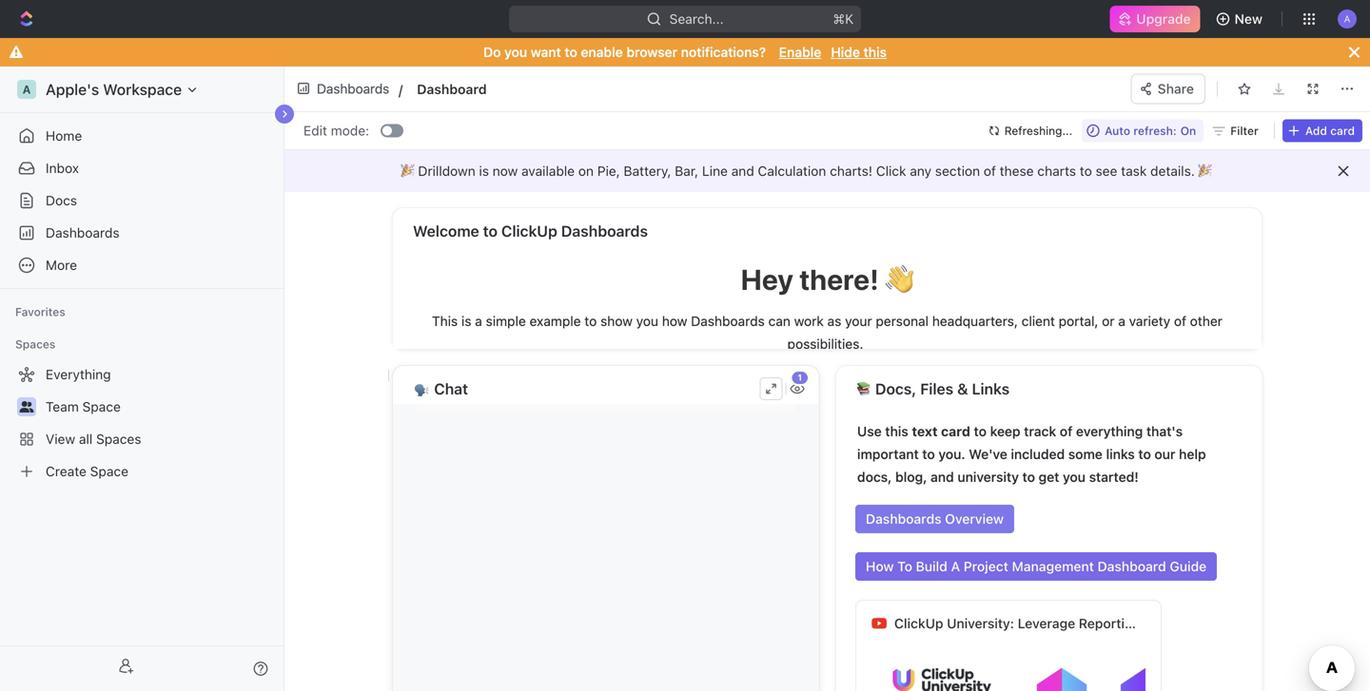 Task type: locate. For each thing, give the bounding box(es) containing it.
&
[[957, 380, 968, 398]]

everything link
[[8, 360, 272, 390]]

0 vertical spatial card
[[1330, 124, 1355, 138]]

2 vertical spatial a
[[951, 559, 960, 575]]

create space
[[46, 464, 128, 480]]

hey
[[741, 263, 793, 296]]

None text field
[[417, 77, 696, 101]]

a button
[[1332, 4, 1363, 34]]

and right line
[[731, 163, 754, 179]]

refresh:
[[1134, 124, 1177, 138]]

bar,
[[675, 163, 699, 179]]

to left get
[[1023, 470, 1035, 485]]

dashboards left can
[[691, 314, 765, 329]]

dashboards link
[[292, 75, 396, 103], [8, 218, 276, 248]]

of left these
[[984, 163, 996, 179]]

card right add
[[1330, 124, 1355, 138]]

create
[[46, 464, 87, 480]]

🎉 left drilldown
[[401, 163, 415, 179]]

spaces down favorites button
[[15, 338, 56, 351]]

overview
[[945, 511, 1004, 527]]

of right track
[[1060, 424, 1073, 440]]

0 horizontal spatial clickup
[[501, 222, 558, 240]]

1 horizontal spatial 🎉
[[1199, 163, 1212, 179]]

1 a from the left
[[475, 314, 482, 329]]

favorites
[[15, 305, 65, 319]]

create space link
[[8, 457, 272, 487]]

clickup university: leverage reporting with dashboards link
[[894, 601, 1250, 647]]

🗣
[[413, 380, 430, 398]]

0 vertical spatial of
[[984, 163, 996, 179]]

filter button
[[1208, 119, 1266, 142]]

track
[[1024, 424, 1056, 440]]

share button
[[1131, 74, 1206, 104]]

a inside 'element'
[[22, 83, 31, 96]]

⌘k
[[833, 11, 854, 27]]

refreshing...
[[1005, 124, 1073, 138]]

1 vertical spatial you
[[636, 314, 658, 329]]

0 horizontal spatial a
[[475, 314, 482, 329]]

2 horizontal spatial you
[[1063, 470, 1086, 485]]

is right this
[[461, 314, 471, 329]]

you right do
[[504, 44, 527, 60]]

is
[[479, 163, 489, 179], [461, 314, 471, 329]]

0 horizontal spatial is
[[461, 314, 471, 329]]

university:
[[947, 616, 1014, 632]]

1 button
[[790, 370, 810, 399]]

welcome to clickup dashboards
[[413, 222, 648, 240]]

to left see
[[1080, 163, 1092, 179]]

you left how
[[636, 314, 658, 329]]

of inside alert
[[984, 163, 996, 179]]

1 horizontal spatial spaces
[[96, 432, 141, 447]]

and inside alert
[[731, 163, 754, 179]]

0 vertical spatial clickup
[[501, 222, 558, 240]]

add card
[[1305, 124, 1355, 138]]

tree inside sidebar navigation
[[8, 360, 276, 487]]

2 🎉 from the left
[[1199, 163, 1212, 179]]

you right get
[[1063, 470, 1086, 485]]

1 vertical spatial spaces
[[96, 432, 141, 447]]

1 vertical spatial of
[[1174, 314, 1187, 329]]

dashboard
[[1098, 559, 1166, 575]]

0 horizontal spatial dashboards link
[[8, 218, 276, 248]]

to left show
[[585, 314, 597, 329]]

chat
[[434, 380, 468, 398]]

1 horizontal spatial is
[[479, 163, 489, 179]]

files
[[920, 380, 954, 398]]

card up you.
[[941, 424, 971, 440]]

1 horizontal spatial you
[[636, 314, 658, 329]]

2 vertical spatial of
[[1060, 424, 1073, 440]]

view all spaces link
[[8, 424, 272, 455]]

home
[[46, 128, 82, 144]]

dashboards
[[317, 81, 389, 97], [561, 222, 648, 240], [46, 225, 120, 241], [691, 314, 765, 329], [866, 511, 942, 527], [1174, 616, 1250, 632]]

that's
[[1147, 424, 1183, 440]]

2 horizontal spatial a
[[1344, 13, 1351, 24]]

clickup inside clickup university: leverage reporting with dashboards link
[[894, 616, 944, 632]]

get
[[1039, 470, 1059, 485]]

🎉 right details.
[[1199, 163, 1212, 179]]

variety
[[1129, 314, 1171, 329]]

1 horizontal spatial clickup
[[894, 616, 944, 632]]

this right hide
[[864, 44, 887, 60]]

1 vertical spatial dashboards link
[[8, 218, 276, 248]]

everything
[[1076, 424, 1143, 440]]

of left other
[[1174, 314, 1187, 329]]

important
[[857, 447, 919, 462]]

spaces
[[15, 338, 56, 351], [96, 432, 141, 447]]

we've
[[969, 447, 1008, 462]]

0 horizontal spatial card
[[941, 424, 971, 440]]

auto refresh: on
[[1105, 124, 1196, 138]]

welcome to clickup dashboards button
[[412, 218, 1244, 245]]

spaces inside "link"
[[96, 432, 141, 447]]

do you want to enable browser notifications? enable hide this
[[483, 44, 887, 60]]

tree containing everything
[[8, 360, 276, 487]]

space up view all spaces
[[82, 399, 121, 415]]

1 vertical spatial card
[[941, 424, 971, 440]]

a left apple's at top
[[22, 83, 31, 96]]

1 vertical spatial a
[[22, 83, 31, 96]]

0 horizontal spatial a
[[22, 83, 31, 96]]

these
[[1000, 163, 1034, 179]]

0 horizontal spatial spaces
[[15, 338, 56, 351]]

space
[[82, 399, 121, 415], [90, 464, 128, 480]]

management
[[1012, 559, 1094, 575]]

use this text card
[[857, 424, 971, 440]]

space down view all spaces
[[90, 464, 128, 480]]

sidebar navigation
[[0, 67, 288, 692]]

a left simple
[[475, 314, 482, 329]]

portal,
[[1059, 314, 1099, 329]]

1 horizontal spatial a
[[1118, 314, 1126, 329]]

1 vertical spatial and
[[931, 470, 954, 485]]

available
[[522, 163, 575, 179]]

🎉 drilldown is now available on pie, battery, bar, line and calculation charts! click any section of these charts to see task details.  🎉 alert
[[285, 150, 1370, 192]]

0 vertical spatial space
[[82, 399, 121, 415]]

1 vertical spatial space
[[90, 464, 128, 480]]

dashboards down pie,
[[561, 222, 648, 240]]

how
[[866, 559, 894, 575]]

to right welcome
[[483, 222, 498, 240]]

dashboards link up mode:
[[292, 75, 396, 103]]

auto
[[1105, 124, 1131, 138]]

1 horizontal spatial and
[[931, 470, 954, 485]]

of inside "this is a simple example to show you how dashboards can work as your personal headquarters, client portal, or a variety of other possibilities."
[[1174, 314, 1187, 329]]

card
[[1330, 124, 1355, 138], [941, 424, 971, 440]]

view
[[46, 432, 75, 447]]

1 horizontal spatial a
[[951, 559, 960, 575]]

dashboards link down docs link
[[8, 218, 276, 248]]

1 vertical spatial is
[[461, 314, 471, 329]]

home link
[[8, 121, 276, 151]]

blog,
[[895, 470, 927, 485]]

enable
[[779, 44, 821, 60]]

to
[[565, 44, 577, 60], [1080, 163, 1092, 179], [483, 222, 498, 240], [585, 314, 597, 329], [974, 424, 987, 440], [922, 447, 935, 462], [1139, 447, 1151, 462], [1023, 470, 1035, 485]]

clickup
[[501, 222, 558, 240], [894, 616, 944, 632]]

a up clickup logo
[[1344, 13, 1351, 24]]

spaces right all
[[96, 432, 141, 447]]

hey there! 👋
[[741, 263, 914, 296]]

card inside button
[[1330, 124, 1355, 138]]

is left now on the left top
[[479, 163, 489, 179]]

help
[[1179, 447, 1206, 462]]

docs link
[[8, 186, 276, 216]]

this up important
[[885, 424, 909, 440]]

inbox
[[46, 160, 79, 176]]

reporting
[[1079, 616, 1141, 632]]

a right build
[[951, 559, 960, 575]]

dashboards up more
[[46, 225, 120, 241]]

of
[[984, 163, 996, 179], [1174, 314, 1187, 329], [1060, 424, 1073, 440]]

upgrade link
[[1110, 6, 1201, 32]]

1 horizontal spatial card
[[1330, 124, 1355, 138]]

2 vertical spatial you
[[1063, 470, 1086, 485]]

or
[[1102, 314, 1115, 329]]

clickup logo image
[[1277, 74, 1362, 91]]

inbox link
[[8, 153, 276, 184]]

view all spaces
[[46, 432, 141, 447]]

new
[[1235, 11, 1263, 27]]

edit
[[304, 123, 327, 138]]

1 🎉 from the left
[[401, 163, 415, 179]]

dashboards down blog,
[[866, 511, 942, 527]]

0 vertical spatial dashboards link
[[292, 75, 396, 103]]

📚 docs, files & links button
[[855, 376, 1244, 403]]

edit mode:
[[304, 123, 369, 138]]

0 vertical spatial and
[[731, 163, 754, 179]]

you inside "this is a simple example to show you how dashboards can work as your personal headquarters, client portal, or a variety of other possibilities."
[[636, 314, 658, 329]]

and down you.
[[931, 470, 954, 485]]

as
[[827, 314, 842, 329]]

click
[[876, 163, 906, 179]]

and
[[731, 163, 754, 179], [931, 470, 954, 485]]

tree
[[8, 360, 276, 487]]

1 horizontal spatial of
[[1060, 424, 1073, 440]]

user group image
[[20, 402, 34, 413]]

0 vertical spatial is
[[479, 163, 489, 179]]

clickup down available
[[501, 222, 558, 240]]

0 vertical spatial a
[[1344, 13, 1351, 24]]

📚
[[856, 380, 872, 398]]

0 vertical spatial you
[[504, 44, 527, 60]]

client
[[1022, 314, 1055, 329]]

pie,
[[597, 163, 620, 179]]

a
[[475, 314, 482, 329], [1118, 314, 1126, 329]]

a right or
[[1118, 314, 1126, 329]]

1 vertical spatial clickup
[[894, 616, 944, 632]]

0 horizontal spatial of
[[984, 163, 996, 179]]

clickup down build
[[894, 616, 944, 632]]

0 vertical spatial spaces
[[15, 338, 56, 351]]

2 horizontal spatial of
[[1174, 314, 1187, 329]]

0 horizontal spatial and
[[731, 163, 754, 179]]

0 horizontal spatial 🎉
[[401, 163, 415, 179]]

docs
[[46, 193, 77, 208]]



Task type: describe. For each thing, give the bounding box(es) containing it.
🗣 chat button
[[412, 376, 753, 403]]

possibilities.
[[788, 336, 863, 352]]

of inside to keep track of everything that's important to you. we've included some links to our help docs, blog, and university to get you started!
[[1060, 424, 1073, 440]]

apple's workspace
[[46, 80, 182, 98]]

to inside "this is a simple example to show you how dashboards can work as your personal headquarters, client portal, or a variety of other possibilities."
[[585, 314, 597, 329]]

any
[[910, 163, 932, 179]]

📚 docs, files & links
[[856, 380, 1010, 398]]

and inside to keep track of everything that's important to you. we've included some links to our help docs, blog, and university to get you started!
[[931, 470, 954, 485]]

add
[[1305, 124, 1327, 138]]

build
[[916, 559, 948, 575]]

nov 17, 2023 at 2:59 pm
[[1123, 76, 1264, 90]]

space for team space
[[82, 399, 121, 415]]

show
[[601, 314, 633, 329]]

docs,
[[857, 470, 892, 485]]

can
[[768, 314, 791, 329]]

text
[[912, 424, 938, 440]]

this is a simple example to show you how dashboards can work as your personal headquarters, client portal, or a variety of other possibilities.
[[432, 314, 1226, 352]]

everything
[[46, 367, 111, 383]]

project
[[964, 559, 1009, 575]]

2 a from the left
[[1118, 314, 1126, 329]]

charts
[[1038, 163, 1076, 179]]

keep
[[990, 424, 1021, 440]]

links
[[972, 380, 1010, 398]]

guide
[[1170, 559, 1207, 575]]

0 vertical spatial this
[[864, 44, 887, 60]]

to up 'we've'
[[974, 424, 987, 440]]

on
[[1181, 124, 1196, 138]]

welcome
[[413, 222, 479, 240]]

dashboards inside sidebar navigation
[[46, 225, 120, 241]]

apple's workspace, , element
[[17, 80, 36, 99]]

share
[[1158, 81, 1194, 97]]

dashboards overview
[[866, 511, 1004, 527]]

new button
[[1208, 4, 1274, 34]]

links
[[1106, 447, 1135, 462]]

our
[[1155, 447, 1176, 462]]

now
[[493, 163, 518, 179]]

started!
[[1089, 470, 1139, 485]]

filter
[[1231, 124, 1259, 138]]

1 vertical spatial this
[[885, 424, 909, 440]]

this
[[432, 314, 458, 329]]

dashboards inside "this is a simple example to show you how dashboards can work as your personal headquarters, client portal, or a variety of other possibilities."
[[691, 314, 765, 329]]

other
[[1190, 314, 1223, 329]]

work
[[794, 314, 824, 329]]

some
[[1068, 447, 1103, 462]]

upgrade
[[1137, 11, 1191, 27]]

2023
[[1167, 76, 1198, 90]]

is inside alert
[[479, 163, 489, 179]]

personal
[[876, 314, 929, 329]]

search...
[[669, 11, 724, 27]]

headquarters,
[[932, 314, 1018, 329]]

nov
[[1123, 76, 1146, 90]]

to
[[897, 559, 913, 575]]

team space link
[[46, 392, 272, 423]]

1
[[798, 373, 802, 383]]

see
[[1096, 163, 1118, 179]]

do
[[483, 44, 501, 60]]

mode:
[[331, 123, 369, 138]]

charts!
[[830, 163, 873, 179]]

simple
[[486, 314, 526, 329]]

clickup inside welcome to clickup dashboards button
[[501, 222, 558, 240]]

want
[[531, 44, 561, 60]]

0 horizontal spatial you
[[504, 44, 527, 60]]

dashboards right with
[[1174, 616, 1250, 632]]

notifications?
[[681, 44, 766, 60]]

calculation
[[758, 163, 826, 179]]

you inside to keep track of everything that's important to you. we've included some links to our help docs, blog, and university to get you started!
[[1063, 470, 1086, 485]]

with
[[1144, 616, 1171, 632]]

to inside alert
[[1080, 163, 1092, 179]]

👋
[[885, 263, 914, 296]]

hide
[[831, 44, 860, 60]]

dashboards up mode:
[[317, 81, 389, 97]]

example
[[530, 314, 581, 329]]

drilldown
[[418, 163, 475, 179]]

dashboards inside button
[[561, 222, 648, 240]]

pm
[[1245, 76, 1264, 90]]

more button
[[8, 250, 276, 281]]

how to build a project management dashboard guide
[[866, 559, 1207, 575]]

1 horizontal spatial dashboards link
[[292, 75, 396, 103]]

more
[[46, 257, 77, 273]]

workspace
[[103, 80, 182, 98]]

battery,
[[624, 163, 671, 179]]

to down text
[[922, 447, 935, 462]]

is inside "this is a simple example to show you how dashboards can work as your personal headquarters, client portal, or a variety of other possibilities."
[[461, 314, 471, 329]]

apple's
[[46, 80, 99, 98]]

2:59
[[1215, 76, 1242, 90]]

a inside dropdown button
[[1344, 13, 1351, 24]]

to right want
[[565, 44, 577, 60]]

university
[[958, 470, 1019, 485]]

to inside button
[[483, 222, 498, 240]]

filter button
[[1208, 119, 1266, 142]]

space for create space
[[90, 464, 128, 480]]

on
[[578, 163, 594, 179]]

you.
[[939, 447, 966, 462]]

included
[[1011, 447, 1065, 462]]

to left our
[[1139, 447, 1151, 462]]



Task type: vqa. For each thing, say whether or not it's contained in the screenshot.
have to the top
no



